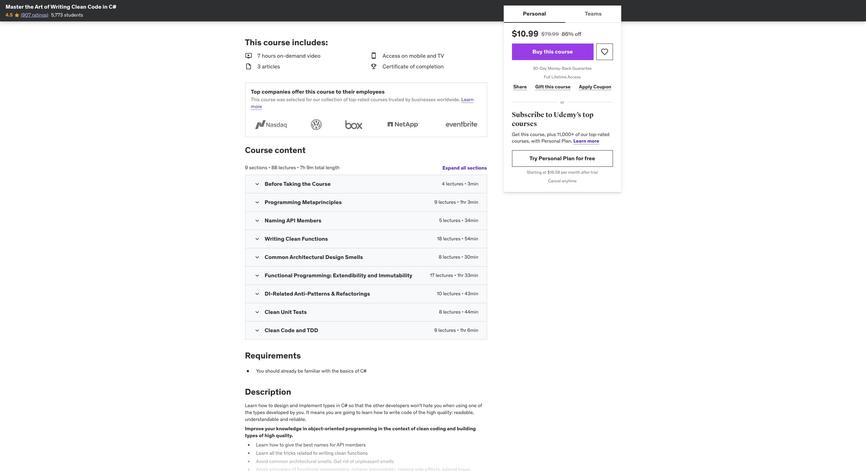 Task type: describe. For each thing, give the bounding box(es) containing it.
that
[[355, 403, 364, 409]]

free
[[585, 155, 596, 162]]

to left write
[[384, 410, 388, 416]]

employees
[[356, 88, 385, 95]]

0 vertical spatial 9
[[245, 165, 248, 171]]

and left tv
[[427, 52, 437, 59]]

teams
[[585, 10, 602, 17]]

how for learn how to design and implement types in c# so that the other developers won't hate you when using one of the types developed by you. it means you are going to learn how to write code of the high quality: readable, understandable and reliable. improve your knowledge in object-oriented programming in the context of clean coding and building types of high quality.
[[259, 403, 268, 409]]

are
[[335, 410, 342, 416]]

0 horizontal spatial with
[[322, 369, 331, 375]]

and down developed
[[280, 417, 288, 423]]

0 horizontal spatial for
[[306, 97, 312, 103]]

the up understandable at bottom left
[[245, 410, 252, 416]]

34min
[[465, 218, 479, 224]]

rated inside get this course, plus 11,000+ of our top-rated courses, with personal plan.
[[599, 131, 610, 138]]

• for clean code and tdd
[[457, 328, 459, 334]]

share button
[[512, 80, 529, 94]]

0 vertical spatial 1hr
[[460, 199, 467, 206]]

trial
[[591, 170, 598, 175]]

small image left 3
[[245, 62, 252, 70]]

personal inside get this course, plus 11,000+ of our top-rated courses, with personal plan.
[[542, 138, 561, 144]]

functions
[[348, 451, 368, 457]]

43min
[[465, 291, 479, 297]]

lectures for before taking the course
[[446, 181, 464, 187]]

try
[[530, 155, 538, 162]]

one
[[469, 403, 477, 409]]

1 horizontal spatial you
[[434, 403, 442, 409]]

members
[[346, 443, 366, 449]]

8 for clean unit tests
[[439, 309, 442, 316]]

lifetime
[[552, 74, 567, 80]]

to down best names
[[313, 451, 318, 457]]

buy this course button
[[512, 44, 594, 60]]

more for top companies offer this course to their employees
[[251, 103, 262, 110]]

developers
[[386, 403, 410, 409]]

1 sections from the left
[[249, 165, 267, 171]]

wishlist image
[[601, 48, 609, 56]]

of down improve
[[259, 433, 264, 439]]

8 lectures • 44min
[[439, 309, 479, 316]]

lectures for naming api members
[[443, 218, 461, 224]]

30-day money-back guarantee full lifetime access
[[533, 66, 592, 80]]

1 vertical spatial types
[[253, 410, 265, 416]]

naming
[[265, 217, 285, 224]]

trusted
[[389, 97, 405, 103]]

this course was selected for our collection of top-rated courses trusted by businesses worldwide.
[[251, 97, 461, 103]]

api inside learn how to give the best names for api members learn all the tricks related to writing clean functions avoid common architectural smells. get rid of unpleasant smells
[[337, 443, 344, 449]]

on-
[[277, 52, 286, 59]]

6min
[[468, 328, 479, 334]]

$10.99
[[512, 28, 539, 39]]

by inside learn how to design and implement types in c# so that the other developers won't hate you when using one of the types developed by you. it means you are going to learn how to write code of the high quality: readable, understandable and reliable. improve your knowledge in object-oriented programming in the context of clean coding and building types of high quality.
[[290, 410, 295, 416]]

18 lectures • 54min
[[437, 236, 479, 242]]

access on mobile and tv
[[383, 52, 444, 59]]

month
[[569, 170, 581, 175]]

going
[[343, 410, 355, 416]]

articles
[[262, 63, 280, 70]]

clean inside learn how to design and implement types in c# so that the other developers won't hate you when using one of the types developed by you. it means you are going to learn how to write code of the high quality: readable, understandable and reliable. improve your knowledge in object-oriented programming in the context of clean coding and building types of high quality.
[[417, 426, 429, 433]]

for inside learn how to give the best names for api members learn all the tricks related to writing clean functions avoid common architectural smells. get rid of unpleasant smells
[[330, 443, 336, 449]]

after
[[582, 170, 590, 175]]

readable,
[[454, 410, 474, 416]]

17
[[430, 273, 435, 279]]

learn more link for subscribe to udemy's top courses
[[574, 138, 600, 144]]

courses inside subscribe to udemy's top courses
[[512, 120, 537, 128]]

clean left 'unit'
[[265, 309, 280, 316]]

0 vertical spatial rated
[[358, 97, 370, 103]]

5 lectures • 34min
[[440, 218, 479, 224]]

was
[[277, 97, 285, 103]]

1hr for and
[[458, 273, 464, 279]]

object-
[[308, 426, 325, 433]]

worldwide.
[[437, 97, 461, 103]]

thrive in your career element
[[245, 0, 487, 21]]

the up (907
[[25, 3, 34, 10]]

unit
[[281, 309, 292, 316]]

course inside button
[[555, 48, 573, 55]]

• left 88
[[269, 165, 270, 171]]

already
[[281, 369, 297, 375]]

demand
[[286, 52, 306, 59]]

means
[[311, 410, 325, 416]]

learn more link for top companies offer this course to their employees
[[251, 97, 474, 110]]

2 horizontal spatial how
[[374, 410, 383, 416]]

writing clean functions
[[265, 236, 328, 243]]

tricks
[[284, 451, 296, 457]]

architectural
[[289, 459, 317, 465]]

0 horizontal spatial our
[[313, 97, 320, 103]]

2 vertical spatial personal
[[539, 155, 562, 162]]

familiar
[[305, 369, 321, 375]]

related
[[273, 291, 293, 298]]

44min
[[465, 309, 479, 316]]

small image for programming metaprinciples
[[254, 199, 261, 206]]

small image for functional programming: extendibility and immutability
[[254, 273, 261, 280]]

0 horizontal spatial top-
[[349, 97, 358, 103]]

course up on-
[[264, 37, 290, 48]]

and right coding
[[447, 426, 456, 433]]

this for buy
[[544, 48, 554, 55]]

share
[[514, 84, 527, 90]]

8 lectures • 30min
[[439, 254, 479, 261]]

lectures for writing clean functions
[[444, 236, 461, 242]]

18
[[437, 236, 442, 242]]

9 lectures • 1hr 6min
[[435, 328, 479, 334]]

buy
[[533, 48, 543, 55]]

programming
[[346, 426, 377, 433]]

of right art
[[44, 3, 49, 10]]

5,773
[[51, 12, 63, 18]]

certificate of completion
[[383, 63, 444, 70]]

eventbrite image
[[442, 118, 481, 132]]

before taking the course
[[265, 181, 331, 188]]

0 vertical spatial types
[[323, 403, 335, 409]]

all inside learn how to give the best names for api members learn all the tricks related to writing clean functions avoid common architectural smells. get rid of unpleasant smells
[[270, 451, 275, 457]]

and right extendibility
[[368, 272, 378, 279]]

the down won't
[[419, 410, 426, 416]]

and left tdd
[[296, 327, 306, 334]]

improve
[[245, 426, 264, 433]]

this course includes:
[[245, 37, 328, 48]]

quality:
[[438, 410, 453, 416]]

small image for clean unit tests
[[254, 309, 261, 316]]

9 for clean code and tdd
[[435, 328, 438, 334]]

30-
[[533, 66, 540, 71]]

rid
[[343, 459, 349, 465]]

1 horizontal spatial code
[[281, 327, 295, 334]]

• for clean unit tests
[[462, 309, 464, 316]]

4 lectures • 3min
[[442, 181, 479, 187]]

lectures for di-related anti-patterns & refactorings
[[443, 291, 461, 297]]

0 vertical spatial courses
[[371, 97, 388, 103]]

lectures for clean code and tdd
[[439, 328, 456, 334]]

1 vertical spatial course
[[312, 181, 331, 188]]

of down access on mobile and tv on the top of page
[[410, 63, 415, 70]]

teams button
[[566, 6, 622, 22]]

art
[[35, 3, 43, 10]]

to inside subscribe to udemy's top courses
[[546, 111, 553, 120]]

top
[[251, 88, 261, 95]]

master
[[6, 3, 24, 10]]

lectures for clean unit tests
[[443, 309, 461, 316]]

7 hours on-demand video
[[258, 52, 321, 59]]

of right 'one'
[[478, 403, 482, 409]]

top companies offer this course to their employees
[[251, 88, 385, 95]]

of right basics
[[355, 369, 359, 375]]

of down their
[[344, 97, 348, 103]]

per
[[562, 170, 568, 175]]

tests
[[293, 309, 307, 316]]

design
[[326, 254, 344, 261]]

• for common architectural design smells
[[462, 254, 464, 261]]

reliable.
[[289, 417, 306, 423]]

learn more for subscribe to udemy's top courses
[[574, 138, 600, 144]]

to up developed
[[269, 403, 273, 409]]

$16.58
[[548, 170, 561, 175]]

the left context
[[384, 426, 391, 433]]

clean up students
[[71, 3, 86, 10]]

udemy's
[[554, 111, 582, 120]]

netapp image
[[384, 118, 424, 132]]

using
[[456, 403, 468, 409]]

clean unit tests
[[265, 309, 307, 316]]

volkswagen image
[[309, 118, 324, 132]]

common architectural design smells
[[265, 254, 363, 261]]

lectures for functional programming: extendibility and immutability
[[436, 273, 454, 279]]

and up you. at bottom left
[[290, 403, 298, 409]]

try personal plan for free
[[530, 155, 596, 162]]

• for writing clean functions
[[462, 236, 464, 242]]

how for learn how to give the best names for api members learn all the tricks related to writing clean functions avoid common architectural smells. get rid of unpleasant smells
[[270, 443, 279, 449]]

9 for programming metaprinciples
[[435, 199, 438, 206]]

starting
[[527, 170, 542, 175]]



Task type: vqa. For each thing, say whether or not it's contained in the screenshot.
3 articles
yes



Task type: locate. For each thing, give the bounding box(es) containing it.
1 horizontal spatial api
[[337, 443, 344, 449]]

$79.99
[[542, 30, 559, 37]]

1 horizontal spatial rated
[[599, 131, 610, 138]]

clean up rid on the bottom of page
[[335, 451, 347, 457]]

1hr left 33min
[[458, 273, 464, 279]]

small image
[[245, 52, 252, 60], [370, 52, 377, 60], [370, 62, 377, 70], [254, 181, 261, 188], [254, 236, 261, 243], [254, 254, 261, 261], [254, 291, 261, 298]]

lectures up 17 lectures • 1hr 33min
[[443, 254, 461, 261]]

8 for common architectural design smells
[[439, 254, 442, 261]]

plus
[[547, 131, 556, 138]]

1 vertical spatial for
[[576, 155, 584, 162]]

3min
[[468, 181, 479, 187], [468, 199, 479, 206]]

0 vertical spatial all
[[461, 165, 467, 171]]

tv
[[438, 52, 444, 59]]

10 lectures • 43min
[[437, 291, 479, 297]]

courses,
[[512, 138, 530, 144]]

1 vertical spatial api
[[337, 443, 344, 449]]

1 vertical spatial you
[[326, 410, 334, 416]]

functional programming: extendibility and immutability
[[265, 272, 413, 279]]

with
[[532, 138, 541, 144], [322, 369, 331, 375]]

course down companies
[[261, 97, 276, 103]]

0 horizontal spatial api
[[287, 217, 296, 224]]

1 horizontal spatial how
[[270, 443, 279, 449]]

tab list
[[504, 6, 622, 23]]

get this course, plus 11,000+ of our top-rated courses, with personal plan.
[[512, 131, 610, 144]]

1 vertical spatial 3min
[[468, 199, 479, 206]]

0 horizontal spatial learn more link
[[251, 97, 474, 110]]

1 vertical spatial access
[[568, 74, 581, 80]]

0 vertical spatial api
[[287, 217, 296, 224]]

this down the top
[[251, 97, 260, 103]]

learn inside learn how to design and implement types in c# so that the other developers won't hate you when using one of the types developed by you. it means you are going to learn how to write code of the high quality: readable, understandable and reliable. improve your knowledge in object-oriented programming in the context of clean coding and building types of high quality.
[[245, 403, 257, 409]]

small image left programming
[[254, 199, 261, 206]]

small image left clean unit tests on the bottom left of page
[[254, 309, 261, 316]]

0 horizontal spatial high
[[265, 433, 275, 439]]

extendibility
[[333, 272, 367, 279]]

• for di-related anti-patterns & refactorings
[[462, 291, 464, 297]]

expand all sections button
[[443, 161, 487, 175]]

0 vertical spatial with
[[532, 138, 541, 144]]

0 horizontal spatial rated
[[358, 97, 370, 103]]

guarantee
[[573, 66, 592, 71]]

basics
[[340, 369, 354, 375]]

sections inside dropdown button
[[468, 165, 487, 171]]

give
[[285, 443, 294, 449]]

starting at $16.58 per month after trial cancel anytime
[[527, 170, 598, 184]]

mobile
[[409, 52, 426, 59]]

rated
[[358, 97, 370, 103], [599, 131, 610, 138]]

this for this course includes:
[[245, 37, 262, 48]]

0 horizontal spatial code
[[88, 3, 101, 10]]

the right give at the bottom left of the page
[[295, 443, 302, 449]]

0 vertical spatial clean
[[417, 426, 429, 433]]

88
[[272, 165, 278, 171]]

this for this course was selected for our collection of top-rated courses trusted by businesses worldwide.
[[251, 97, 260, 103]]

api left members
[[337, 443, 344, 449]]

0 vertical spatial you
[[434, 403, 442, 409]]

architectural
[[290, 254, 324, 261]]

access down back
[[568, 74, 581, 80]]

won't
[[411, 403, 422, 409]]

tdd
[[307, 327, 318, 334]]

• left 44min
[[462, 309, 464, 316]]

gift
[[536, 84, 544, 90]]

api right naming
[[287, 217, 296, 224]]

ratings)
[[32, 12, 48, 18]]

1 vertical spatial learn more
[[574, 138, 600, 144]]

by left you. at bottom left
[[290, 410, 295, 416]]

di-
[[265, 291, 273, 298]]

&
[[331, 291, 335, 298]]

how inside learn how to give the best names for api members learn all the tricks related to writing clean functions avoid common architectural smells. get rid of unpleasant smells
[[270, 443, 279, 449]]

1 horizontal spatial c#
[[341, 403, 348, 409]]

high down your
[[265, 433, 275, 439]]

0 vertical spatial by
[[406, 97, 411, 103]]

0 vertical spatial high
[[427, 410, 436, 416]]

all up common in the bottom of the page
[[270, 451, 275, 457]]

learn more for top companies offer this course to their employees
[[251, 97, 474, 110]]

your
[[265, 426, 275, 433]]

0 vertical spatial course
[[245, 145, 273, 156]]

or
[[561, 100, 565, 105]]

of down won't
[[413, 410, 418, 416]]

1 vertical spatial personal
[[542, 138, 561, 144]]

9 sections • 88 lectures • 7h 9m total length
[[245, 165, 340, 171]]

types up are
[[323, 403, 335, 409]]

2 vertical spatial how
[[270, 443, 279, 449]]

0 vertical spatial learn more link
[[251, 97, 474, 110]]

1 vertical spatial clean
[[335, 451, 347, 457]]

lectures right 5
[[443, 218, 461, 224]]

personal button
[[504, 6, 566, 22]]

learn inside learn more
[[462, 97, 474, 103]]

1 vertical spatial all
[[270, 451, 275, 457]]

clean down naming api members
[[286, 236, 301, 243]]

day
[[540, 66, 547, 71]]

0 vertical spatial how
[[259, 403, 268, 409]]

0 horizontal spatial access
[[383, 52, 401, 59]]

box image
[[342, 118, 366, 132]]

1 vertical spatial 8
[[439, 309, 442, 316]]

gift this course
[[536, 84, 571, 90]]

clean left coding
[[417, 426, 429, 433]]

learn
[[362, 410, 373, 416]]

2 3min from the top
[[468, 199, 479, 206]]

small image up requirements
[[254, 328, 261, 335]]

• left 54min
[[462, 236, 464, 242]]

c# for types
[[341, 403, 348, 409]]

the left basics
[[332, 369, 339, 375]]

1 horizontal spatial for
[[330, 443, 336, 449]]

0 horizontal spatial all
[[270, 451, 275, 457]]

this right gift
[[545, 84, 554, 90]]

personal up $10.99
[[523, 10, 546, 17]]

1 vertical spatial rated
[[599, 131, 610, 138]]

0 vertical spatial more
[[251, 103, 262, 110]]

businesses
[[412, 97, 436, 103]]

0 vertical spatial for
[[306, 97, 312, 103]]

with right familiar
[[322, 369, 331, 375]]

courses down employees
[[371, 97, 388, 103]]

related
[[297, 451, 312, 457]]

1 vertical spatial by
[[290, 410, 295, 416]]

• for naming api members
[[462, 218, 464, 224]]

lectures right 4 at the right top of page
[[446, 181, 464, 187]]

more down the top
[[251, 103, 262, 110]]

lectures down 8 lectures • 44min
[[439, 328, 456, 334]]

0 horizontal spatial learn more
[[251, 97, 474, 110]]

4.5
[[6, 12, 13, 18]]

0 vertical spatial 3min
[[468, 181, 479, 187]]

types down improve
[[245, 433, 258, 439]]

this right buy
[[544, 48, 554, 55]]

tab list containing personal
[[504, 6, 622, 23]]

offer
[[292, 88, 304, 95]]

top- down their
[[349, 97, 358, 103]]

17 lectures • 1hr 33min
[[430, 273, 479, 279]]

$10.99 $79.99 86% off
[[512, 28, 582, 39]]

di-related anti-patterns & refactorings
[[265, 291, 370, 298]]

for inside the try personal plan for free link
[[576, 155, 584, 162]]

1 vertical spatial this
[[251, 97, 260, 103]]

lectures down 4 at the right top of page
[[439, 199, 456, 206]]

0 horizontal spatial by
[[290, 410, 295, 416]]

1 vertical spatial top-
[[589, 131, 599, 138]]

small image
[[245, 62, 252, 70], [254, 199, 261, 206], [254, 218, 261, 225], [254, 273, 261, 280], [254, 309, 261, 316], [254, 328, 261, 335]]

of right 11,000+
[[576, 131, 580, 138]]

hate
[[424, 403, 433, 409]]

course up 88
[[245, 145, 273, 156]]

1 vertical spatial more
[[588, 138, 600, 144]]

with inside get this course, plus 11,000+ of our top-rated courses, with personal plan.
[[532, 138, 541, 144]]

the right the taking on the left
[[302, 181, 311, 188]]

0 horizontal spatial sections
[[249, 165, 267, 171]]

1 vertical spatial high
[[265, 433, 275, 439]]

the up common in the bottom of the page
[[276, 451, 283, 457]]

1 horizontal spatial more
[[588, 138, 600, 144]]

1 horizontal spatial courses
[[512, 120, 537, 128]]

understandable
[[245, 417, 279, 423]]

0 vertical spatial code
[[88, 3, 101, 10]]

1hr down 4 lectures • 3min
[[460, 199, 467, 206]]

0 vertical spatial access
[[383, 52, 401, 59]]

all right expand
[[461, 165, 467, 171]]

access inside 30-day money-back guarantee full lifetime access
[[568, 74, 581, 80]]

their
[[343, 88, 355, 95]]

2 horizontal spatial c#
[[361, 369, 367, 375]]

2 vertical spatial c#
[[341, 403, 348, 409]]

you
[[256, 369, 264, 375]]

clean down clean unit tests on the bottom left of page
[[265, 327, 280, 334]]

learn more link
[[251, 97, 474, 110], [574, 138, 600, 144]]

2 sections from the left
[[468, 165, 487, 171]]

course down the lifetime
[[555, 84, 571, 90]]

this for get
[[521, 131, 529, 138]]

8 down 10
[[439, 309, 442, 316]]

smells
[[380, 459, 394, 465]]

this up courses,
[[521, 131, 529, 138]]

our
[[313, 97, 320, 103], [581, 131, 588, 138]]

1 horizontal spatial our
[[581, 131, 588, 138]]

• left 7h 9m
[[297, 165, 299, 171]]

refactorings
[[336, 291, 370, 298]]

lectures up 9 lectures • 1hr 6min
[[443, 309, 461, 316]]

1 horizontal spatial course
[[312, 181, 331, 188]]

0 horizontal spatial c#
[[109, 3, 116, 10]]

course up collection
[[317, 88, 335, 95]]

86%
[[562, 30, 574, 37]]

2 horizontal spatial for
[[576, 155, 584, 162]]

high down hate
[[427, 410, 436, 416]]

0 horizontal spatial how
[[259, 403, 268, 409]]

this for gift
[[545, 84, 554, 90]]

of right rid on the bottom of page
[[350, 459, 354, 465]]

• for programming metaprinciples
[[458, 199, 459, 206]]

54min
[[465, 236, 479, 242]]

top- inside get this course, plus 11,000+ of our top-rated courses, with personal plan.
[[589, 131, 599, 138]]

writing
[[319, 451, 334, 457]]

0 vertical spatial 8
[[439, 254, 442, 261]]

lectures for common architectural design smells
[[443, 254, 461, 261]]

xsmall image
[[245, 369, 251, 375]]

personal
[[523, 10, 546, 17], [542, 138, 561, 144], [539, 155, 562, 162]]

nasdaq image
[[251, 118, 291, 132]]

1 horizontal spatial learn more link
[[574, 138, 600, 144]]

1 horizontal spatial access
[[568, 74, 581, 80]]

our inside get this course, plus 11,000+ of our top-rated courses, with personal plan.
[[581, 131, 588, 138]]

• left 33min
[[455, 273, 456, 279]]

1hr for tdd
[[460, 328, 467, 334]]

0 vertical spatial top-
[[349, 97, 358, 103]]

0 horizontal spatial you
[[326, 410, 334, 416]]

0 vertical spatial personal
[[523, 10, 546, 17]]

anti-
[[294, 291, 308, 298]]

at
[[543, 170, 547, 175]]

1 horizontal spatial by
[[406, 97, 411, 103]]

2 vertical spatial types
[[245, 433, 258, 439]]

1 horizontal spatial with
[[532, 138, 541, 144]]

learn how to give the best names for api members learn all the tricks related to writing clean functions avoid common architectural smells. get rid of unpleasant smells
[[256, 443, 394, 465]]

c# for code
[[109, 3, 116, 10]]

our right 11,000+
[[581, 131, 588, 138]]

plan
[[563, 155, 575, 162]]

you.
[[296, 410, 305, 416]]

lectures for programming metaprinciples
[[439, 199, 456, 206]]

the up the learn
[[365, 403, 372, 409]]

courses
[[371, 97, 388, 103], [512, 120, 537, 128]]

all inside dropdown button
[[461, 165, 467, 171]]

5,773 students
[[51, 12, 83, 18]]

you should already be familiar with the basics of c#
[[256, 369, 367, 375]]

how down quality.
[[270, 443, 279, 449]]

for left free
[[576, 155, 584, 162]]

0 horizontal spatial clean
[[335, 451, 347, 457]]

learn more link down employees
[[251, 97, 474, 110]]

hours
[[262, 52, 276, 59]]

(907
[[21, 12, 31, 18]]

1 3min from the top
[[468, 181, 479, 187]]

of right context
[[411, 426, 416, 433]]

1 horizontal spatial high
[[427, 410, 436, 416]]

0 vertical spatial c#
[[109, 3, 116, 10]]

lectures right 88
[[279, 165, 296, 171]]

1 horizontal spatial writing
[[265, 236, 285, 243]]

common
[[265, 254, 289, 261]]

personal inside button
[[523, 10, 546, 17]]

learn more link up free
[[574, 138, 600, 144]]

1 horizontal spatial all
[[461, 165, 467, 171]]

more up free
[[588, 138, 600, 144]]

• left 34min
[[462, 218, 464, 224]]

3 articles
[[258, 63, 280, 70]]

for up writing
[[330, 443, 336, 449]]

includes:
[[292, 37, 328, 48]]

1 vertical spatial c#
[[361, 369, 367, 375]]

0 vertical spatial writing
[[51, 3, 70, 10]]

2 vertical spatial for
[[330, 443, 336, 449]]

patterns
[[308, 291, 330, 298]]

lectures right 10
[[443, 291, 461, 297]]

building
[[457, 426, 476, 433]]

course down total
[[312, 181, 331, 188]]

• left 30min
[[462, 254, 464, 261]]

0 horizontal spatial more
[[251, 103, 262, 110]]

clean inside learn how to give the best names for api members learn all the tricks related to writing clean functions avoid common architectural smells. get rid of unpleasant smells
[[335, 451, 347, 457]]

1 horizontal spatial top-
[[589, 131, 599, 138]]

• down expand all sections dropdown button
[[465, 181, 467, 187]]

0 vertical spatial our
[[313, 97, 320, 103]]

courses down 'subscribe' on the right of the page
[[512, 120, 537, 128]]

more for subscribe to udemy's top courses
[[588, 138, 600, 144]]

1 vertical spatial how
[[374, 410, 383, 416]]

small image for naming api members
[[254, 218, 261, 225]]

0 horizontal spatial writing
[[51, 3, 70, 10]]

0 vertical spatial learn more
[[251, 97, 474, 110]]

to left give at the bottom left of the page
[[280, 443, 284, 449]]

2 vertical spatial 9
[[435, 328, 438, 334]]

this right offer
[[306, 88, 316, 95]]

with down course,
[[532, 138, 541, 144]]

1 horizontal spatial learn more
[[574, 138, 600, 144]]

this inside get this course, plus 11,000+ of our top-rated courses, with personal plan.
[[521, 131, 529, 138]]

1 vertical spatial courses
[[512, 120, 537, 128]]

to left their
[[336, 88, 342, 95]]

to down that
[[356, 410, 361, 416]]

by right trusted at the top left of the page
[[406, 97, 411, 103]]

small image for clean code and tdd
[[254, 328, 261, 335]]

anytime
[[562, 178, 577, 184]]

expand all sections
[[443, 165, 487, 171]]

lectures right 18
[[444, 236, 461, 242]]

how down other
[[374, 410, 383, 416]]

1 vertical spatial learn more link
[[574, 138, 600, 144]]

• left the 6min
[[457, 328, 459, 334]]

7
[[258, 52, 261, 59]]

this inside button
[[544, 48, 554, 55]]

how up understandable at bottom left
[[259, 403, 268, 409]]

personal down plus
[[542, 138, 561, 144]]

0 vertical spatial this
[[245, 37, 262, 48]]

• left 43min
[[462, 291, 464, 297]]

master the art of writing clean code in c#
[[6, 3, 116, 10]]

writing
[[51, 3, 70, 10], [265, 236, 285, 243]]

apply
[[579, 84, 593, 90]]

1 vertical spatial our
[[581, 131, 588, 138]]

code
[[402, 410, 412, 416]]

• for before taking the course
[[465, 181, 467, 187]]

0 horizontal spatial course
[[245, 145, 273, 156]]

1 vertical spatial 9
[[435, 199, 438, 206]]

students
[[64, 12, 83, 18]]

2 vertical spatial 1hr
[[460, 328, 467, 334]]

smells. get
[[318, 459, 342, 465]]

try personal plan for free link
[[512, 150, 613, 167]]

3min down expand all sections dropdown button
[[468, 181, 479, 187]]

implement
[[299, 403, 322, 409]]

sections left 88
[[249, 165, 267, 171]]

of inside learn how to give the best names for api members learn all the tricks related to writing clean functions avoid common architectural smells. get rid of unpleasant smells
[[350, 459, 354, 465]]

c# inside learn how to design and implement types in c# so that the other developers won't hate you when using one of the types developed by you. it means you are going to learn how to write code of the high quality: readable, understandable and reliable. improve your knowledge in object-oriented programming in the context of clean coding and building types of high quality.
[[341, 403, 348, 409]]

this up 7
[[245, 37, 262, 48]]

top-
[[349, 97, 358, 103], [589, 131, 599, 138]]

of inside get this course, plus 11,000+ of our top-rated courses, with personal plan.
[[576, 131, 580, 138]]

1 vertical spatial 1hr
[[458, 273, 464, 279]]

subscribe
[[512, 111, 545, 120]]

• for functional programming: extendibility and immutability
[[455, 273, 456, 279]]



